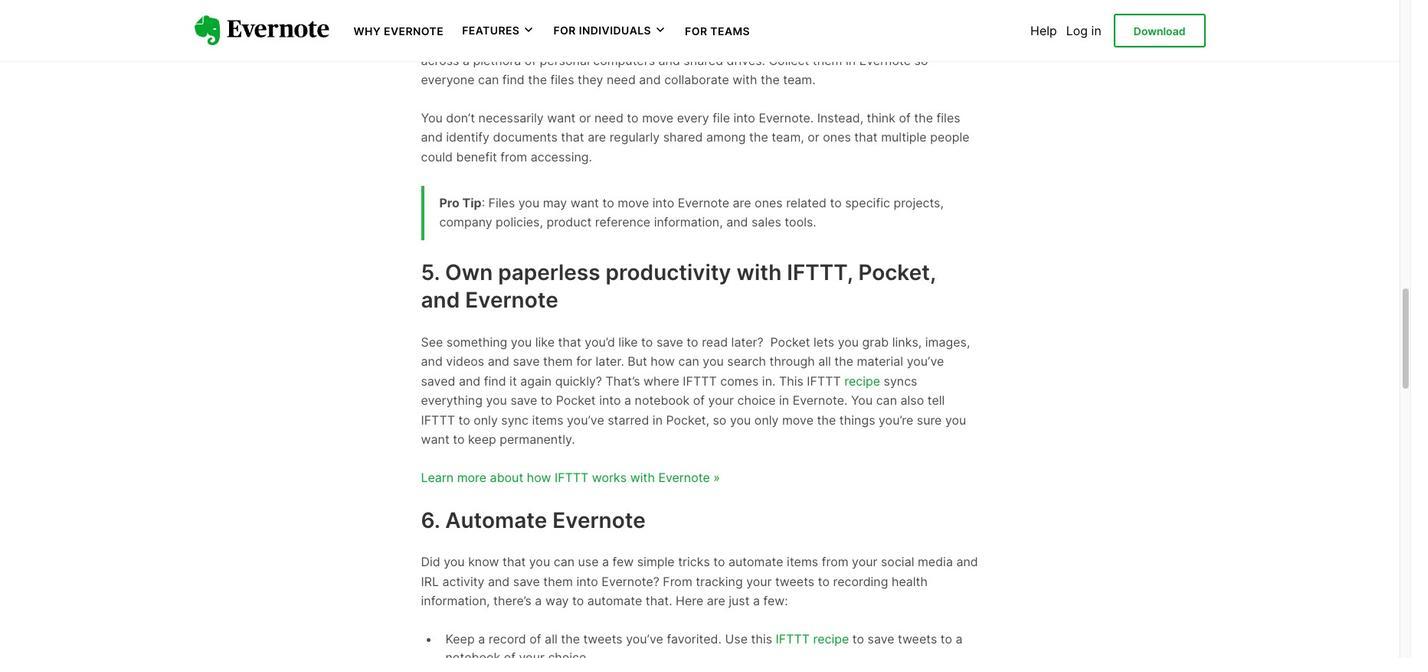 Task type: describe. For each thing, give the bounding box(es) containing it.
did you know that you can use a few simple tricks to automate items from your social media and irl activity and save them into evernote? from tracking your tweets to recording health information, there's a way to automate that. here are just a few:
[[421, 555, 978, 609]]

the down personal
[[528, 72, 547, 87]]

the down collect in the right top of the page
[[761, 72, 780, 87]]

evernote inside 5. own paperless productivity with ifttt, pocket, and evernote
[[465, 287, 558, 313]]

for teams
[[685, 25, 750, 38]]

later?
[[731, 334, 764, 350]]

social
[[881, 555, 914, 570]]

comes
[[720, 374, 759, 389]]

that up accessing.
[[561, 130, 584, 145]]

0 horizontal spatial tweets
[[583, 632, 623, 647]]

download link
[[1114, 14, 1206, 48]]

did
[[421, 555, 440, 570]]

1 vertical spatial recipe
[[813, 632, 849, 647]]

save up again
[[513, 354, 540, 369]]

in down this
[[779, 393, 789, 409]]

search
[[727, 354, 766, 369]]

works
[[592, 470, 627, 486]]

you right sure at the bottom
[[945, 413, 966, 428]]

: files you may want to move into evernote are ones related to specific projects, company policies, product reference information, and sales tools.
[[439, 195, 944, 230]]

addition
[[435, 33, 482, 48]]

likely
[[694, 33, 723, 48]]

the up "choice."
[[561, 632, 580, 647]]

policies,
[[496, 215, 543, 230]]

tip
[[462, 195, 482, 210]]

your up few:
[[746, 574, 772, 590]]

you inside syncs everything you save to pocket into a notebook of your choice in evernote. you can also tell ifttt to only sync items you've starred in pocket, so you only move the things you're sure you want to keep permanently.
[[851, 393, 873, 409]]

0 vertical spatial or
[[579, 110, 591, 125]]

drives.
[[727, 53, 765, 68]]

you down 6. automate evernote
[[529, 555, 550, 570]]

in addition to paper documents, your company likely has digital documents and files scattered across a plethora of personal computers and shared drives. collect them in evernote so everyone can find the files they need and collaborate with the team.
[[421, 33, 965, 87]]

information, inside did you know that you can use a few simple tricks to automate items from your social media and irl activity and save them into evernote? from tracking your tweets to recording health information, there's a way to automate that. here are just a few:
[[421, 594, 490, 609]]

that inside did you know that you can use a few simple tricks to automate items from your social media and irl activity and save them into evernote? from tracking your tweets to recording health information, there's a way to automate that. here are just a few:
[[503, 555, 526, 570]]

choice
[[737, 393, 776, 409]]

for for for individuals
[[553, 24, 576, 37]]

a inside in addition to paper documents, your company likely has digital documents and files scattered across a plethora of personal computers and shared drives. collect them in evernote so everyone can find the files they need and collaborate with the team.
[[463, 53, 470, 68]]

and left "scattered"
[[857, 33, 879, 48]]

and right media
[[957, 555, 978, 570]]

of inside syncs everything you save to pocket into a notebook of your choice in evernote. you can also tell ifttt to only sync items you've starred in pocket, so you only move the things you're sure you want to keep permanently.
[[693, 393, 705, 409]]

in right "log"
[[1091, 23, 1102, 38]]

sync
[[501, 413, 529, 428]]

why evernote link
[[354, 23, 444, 38]]

in.
[[762, 374, 776, 389]]

files
[[489, 195, 515, 210]]

and up there's
[[488, 574, 510, 590]]

individuals
[[579, 24, 651, 37]]

paperless
[[498, 260, 600, 286]]

you down read in the bottom of the page
[[703, 354, 724, 369]]

you inside : files you may want to move into evernote are ones related to specific projects, company policies, product reference information, and sales tools.
[[519, 195, 540, 210]]

accessing.
[[531, 149, 592, 165]]

into inside you don't necessarily want or need to move every file into evernote. instead, think of the files and identify documents that are regularly shared among the team, or ones that multiple people could benefit from accessing.
[[734, 110, 755, 125]]

everyone
[[421, 72, 475, 87]]

files inside you don't necessarily want or need to move every file into evernote. instead, think of the files and identify documents that are regularly shared among the team, or ones that multiple people could benefit from accessing.
[[937, 110, 960, 125]]

here
[[676, 594, 704, 609]]

help
[[1031, 23, 1057, 38]]

find inside the see something you like that you'd like to save to read later?  pocket lets you grab links, images, and videos and save them for later. but how can you search through all the material you've saved and find it again quickly? that's where ifttt comes in. this ifttt
[[484, 374, 506, 389]]

can inside syncs everything you save to pocket into a notebook of your choice in evernote. you can also tell ifttt to only sync items you've starred in pocket, so you only move the things you're sure you want to keep permanently.
[[876, 393, 897, 409]]

you'd
[[585, 334, 615, 350]]

across
[[421, 53, 459, 68]]

just
[[729, 594, 750, 609]]

save inside syncs everything you save to pocket into a notebook of your choice in evernote. you can also tell ifttt to only sync items you've starred in pocket, so you only move the things you're sure you want to keep permanently.
[[511, 393, 537, 409]]

evernote logo image
[[194, 15, 329, 46]]

all inside the see something you like that you'd like to save to read later?  pocket lets you grab links, images, and videos and save them for later. but how can you search through all the material you've saved and find it again quickly? that's where ifttt comes in. this ifttt
[[818, 354, 831, 369]]

links,
[[892, 334, 922, 350]]

2 vertical spatial you've
[[626, 632, 663, 647]]

1 horizontal spatial or
[[808, 130, 820, 145]]

for for for teams
[[685, 25, 708, 38]]

could
[[421, 149, 453, 165]]

for individuals
[[553, 24, 651, 37]]

teams
[[711, 25, 750, 38]]

2 only from the left
[[755, 413, 779, 428]]

and up collaborate
[[659, 53, 680, 68]]

tweets inside to save tweets to a notebook of your choice.
[[898, 632, 937, 647]]

documents,
[[537, 33, 605, 48]]

find inside in addition to paper documents, your company likely has digital documents and files scattered across a plethora of personal computers and shared drives. collect them in evernote so everyone can find the files they need and collaborate with the team.
[[502, 72, 525, 87]]

log in
[[1066, 23, 1102, 38]]

the left team,
[[749, 130, 768, 145]]

don't
[[446, 110, 475, 125]]

something
[[447, 334, 507, 350]]

see something you like that you'd like to save to read later?  pocket lets you grab links, images, and videos and save them for later. but how can you search through all the material you've saved and find it again quickly? that's where ifttt comes in. this ifttt
[[421, 334, 970, 389]]

and down videos
[[459, 374, 481, 389]]

projects,
[[894, 195, 944, 210]]

own
[[445, 260, 493, 286]]

learn more about how ifttt works with evernote »
[[421, 470, 720, 486]]

you're
[[879, 413, 913, 428]]

again
[[520, 374, 552, 389]]

shared inside in addition to paper documents, your company likely has digital documents and files scattered across a plethora of personal computers and shared drives. collect them in evernote so everyone can find the files they need and collaborate with the team.
[[684, 53, 723, 68]]

learn more about how ifttt works with evernote » link
[[421, 470, 720, 486]]

also
[[901, 393, 924, 409]]

this
[[779, 374, 804, 389]]

that down think
[[855, 130, 878, 145]]

0 horizontal spatial how
[[527, 470, 551, 486]]

a inside to save tweets to a notebook of your choice.
[[956, 632, 963, 647]]

log
[[1066, 23, 1088, 38]]

and inside : files you may want to move into evernote are ones related to specific projects, company policies, product reference information, and sales tools.
[[726, 215, 748, 230]]

are inside : files you may want to move into evernote are ones related to specific projects, company policies, product reference information, and sales tools.
[[733, 195, 751, 210]]

recipe link
[[845, 374, 880, 389]]

there's
[[493, 594, 532, 609]]

6.
[[421, 508, 440, 534]]

can inside did you know that you can use a few simple tricks to automate items from your social media and irl activity and save them into evernote? from tracking your tweets to recording health information, there's a way to automate that. here are just a few:
[[554, 555, 575, 570]]

move inside you don't necessarily want or need to move every file into evernote. instead, think of the files and identify documents that are regularly shared among the team, or ones that multiple people could benefit from accessing.
[[642, 110, 674, 125]]

save inside to save tweets to a notebook of your choice.
[[868, 632, 895, 647]]

for individuals button
[[553, 23, 667, 38]]

choice.
[[548, 650, 590, 659]]

pro tip
[[439, 195, 482, 210]]

:
[[482, 195, 485, 210]]

move inside : files you may want to move into evernote are ones related to specific projects, company policies, product reference information, and sales tools.
[[618, 195, 649, 210]]

digital
[[751, 33, 786, 48]]

evernote left the »
[[658, 470, 710, 486]]

how inside the see something you like that you'd like to save to read later?  pocket lets you grab links, images, and videos and save them for later. but how can you search through all the material you've saved and find it again quickly? that's where ifttt comes in. this ifttt
[[651, 354, 675, 369]]

ifttt,
[[787, 260, 853, 286]]

you right lets
[[838, 334, 859, 350]]

help link
[[1031, 23, 1057, 38]]

evernote up use
[[553, 508, 646, 534]]

why evernote
[[354, 25, 444, 38]]

evernote?
[[602, 574, 660, 590]]

are inside did you know that you can use a few simple tricks to automate items from your social media and irl activity and save them into evernote? from tracking your tweets to recording health information, there's a way to automate that. here are just a few:
[[707, 594, 725, 609]]

from
[[663, 574, 692, 590]]

your up the recording
[[852, 555, 878, 570]]

can inside the see something you like that you'd like to save to read later?  pocket lets you grab links, images, and videos and save them for later. but how can you search through all the material you've saved and find it again quickly? that's where ifttt comes in. this ifttt
[[678, 354, 699, 369]]

that.
[[646, 594, 672, 609]]

so for pocket,
[[713, 413, 727, 428]]

in inside in addition to paper documents, your company likely has digital documents and files scattered across a plethora of personal computers and shared drives. collect them in evernote so everyone can find the files they need and collaborate with the team.
[[846, 53, 856, 68]]

pocket, inside syncs everything you save to pocket into a notebook of your choice in evernote. you can also tell ifttt to only sync items you've starred in pocket, so you only move the things you're sure you want to keep permanently.
[[666, 413, 709, 428]]

multiple
[[881, 130, 927, 145]]

tell
[[928, 393, 945, 409]]

for teams link
[[685, 23, 750, 38]]

you've inside syncs everything you save to pocket into a notebook of your choice in evernote. you can also tell ifttt to only sync items you've starred in pocket, so you only move the things you're sure you want to keep permanently.
[[567, 413, 604, 428]]

benefit
[[456, 149, 497, 165]]

know
[[468, 555, 499, 570]]

information, inside : files you may want to move into evernote are ones related to specific projects, company policies, product reference information, and sales tools.
[[654, 215, 723, 230]]

company inside in addition to paper documents, your company likely has digital documents and files scattered across a plethora of personal computers and shared drives. collect them in evernote so everyone can find the files they need and collaborate with the team.
[[638, 33, 691, 48]]

log in link
[[1066, 23, 1102, 38]]

0 vertical spatial recipe
[[845, 374, 880, 389]]

download
[[1134, 24, 1186, 37]]

they
[[578, 72, 603, 87]]

few:
[[764, 594, 788, 609]]

irl
[[421, 574, 439, 590]]

but
[[628, 354, 647, 369]]

them inside in addition to paper documents, your company likely has digital documents and files scattered across a plethora of personal computers and shared drives. collect them in evernote so everyone can find the files they need and collaborate with the team.
[[813, 53, 842, 68]]

things
[[840, 413, 875, 428]]

company inside : files you may want to move into evernote are ones related to specific projects, company policies, product reference information, and sales tools.
[[439, 215, 492, 230]]

1 only from the left
[[474, 413, 498, 428]]

grab
[[862, 334, 889, 350]]

see
[[421, 334, 443, 350]]

identify
[[446, 130, 490, 145]]

in
[[421, 33, 431, 48]]

ones inside you don't necessarily want or need to move every file into evernote. instead, think of the files and identify documents that are regularly shared among the team, or ones that multiple people could benefit from accessing.
[[823, 130, 851, 145]]

into inside syncs everything you save to pocket into a notebook of your choice in evernote. you can also tell ifttt to only sync items you've starred in pocket, so you only move the things you're sure you want to keep permanently.
[[599, 393, 621, 409]]

move inside syncs everything you save to pocket into a notebook of your choice in evernote. you can also tell ifttt to only sync items you've starred in pocket, so you only move the things you're sure you want to keep permanently.
[[782, 413, 814, 428]]

every
[[677, 110, 709, 125]]

documents inside in addition to paper documents, your company likely has digital documents and files scattered across a plethora of personal computers and shared drives. collect them in evernote so everyone can find the files they need and collaborate with the team.
[[789, 33, 854, 48]]

activity
[[442, 574, 485, 590]]

into inside : files you may want to move into evernote are ones related to specific projects, company policies, product reference information, and sales tools.
[[653, 195, 674, 210]]

of inside you don't necessarily want or need to move every file into evernote. instead, think of the files and identify documents that are regularly shared among the team, or ones that multiple people could benefit from accessing.
[[899, 110, 911, 125]]

you up sync
[[486, 393, 507, 409]]

and down something
[[488, 354, 510, 369]]

syncs everything you save to pocket into a notebook of your choice in evernote. you can also tell ifttt to only sync items you've starred in pocket, so you only move the things you're sure you want to keep permanently.
[[421, 374, 966, 448]]

documents inside you don't necessarily want or need to move every file into evernote. instead, think of the files and identify documents that are regularly shared among the team, or ones that multiple people could benefit from accessing.
[[493, 130, 558, 145]]

shared inside you don't necessarily want or need to move every file into evernote. instead, think of the files and identify documents that are regularly shared among the team, or ones that multiple people could benefit from accessing.
[[663, 130, 703, 145]]



Task type: vqa. For each thing, say whether or not it's contained in the screenshot.
please
no



Task type: locate. For each thing, give the bounding box(es) containing it.
like up again
[[535, 334, 555, 350]]

you
[[421, 110, 443, 125], [851, 393, 873, 409]]

0 vertical spatial notebook
[[635, 393, 690, 409]]

evernote. inside you don't necessarily want or need to move every file into evernote. instead, think of the files and identify documents that are regularly shared among the team, or ones that multiple people could benefit from accessing.
[[759, 110, 814, 125]]

0 horizontal spatial notebook
[[446, 650, 500, 659]]

you left don't
[[421, 110, 443, 125]]

0 vertical spatial how
[[651, 354, 675, 369]]

collaborate
[[664, 72, 729, 87]]

move down this
[[782, 413, 814, 428]]

specific
[[845, 195, 890, 210]]

sure
[[917, 413, 942, 428]]

notebook inside to save tweets to a notebook of your choice.
[[446, 650, 500, 659]]

ones inside : files you may want to move into evernote are ones related to specific projects, company policies, product reference information, and sales tools.
[[755, 195, 783, 210]]

save down the recording
[[868, 632, 895, 647]]

into down use
[[576, 574, 598, 590]]

1 vertical spatial want
[[571, 195, 599, 210]]

keep
[[446, 632, 475, 647]]

items inside did you know that you can use a few simple tricks to automate items from your social media and irl activity and save them into evernote? from tracking your tweets to recording health information, there's a way to automate that. here are just a few:
[[787, 555, 818, 570]]

the left the things
[[817, 413, 836, 428]]

features
[[462, 24, 520, 37]]

ifttt recipe link
[[776, 632, 849, 647]]

all up "choice."
[[545, 632, 558, 647]]

0 horizontal spatial pocket,
[[666, 413, 709, 428]]

of right record
[[530, 632, 541, 647]]

may
[[543, 195, 567, 210]]

1 vertical spatial files
[[550, 72, 574, 87]]

0 vertical spatial from
[[501, 149, 527, 165]]

automate up tracking
[[729, 555, 783, 570]]

record
[[489, 632, 526, 647]]

0 vertical spatial ones
[[823, 130, 851, 145]]

1 vertical spatial pocket,
[[666, 413, 709, 428]]

0 horizontal spatial documents
[[493, 130, 558, 145]]

1 vertical spatial evernote.
[[793, 393, 848, 409]]

in up instead,
[[846, 53, 856, 68]]

notebook
[[635, 393, 690, 409], [446, 650, 500, 659]]

1 like from the left
[[535, 334, 555, 350]]

with
[[733, 72, 757, 87], [737, 260, 782, 286], [630, 470, 655, 486]]

personal
[[540, 53, 590, 68]]

that inside the see something you like that you'd like to save to read later?  pocket lets you grab links, images, and videos and save them for later. but how can you search through all the material you've saved and find it again quickly? that's where ifttt comes in. this ifttt
[[558, 334, 581, 350]]

ones up "sales"
[[755, 195, 783, 210]]

pocket, up links,
[[858, 260, 936, 286]]

pocket, inside 5. own paperless productivity with ifttt, pocket, and evernote
[[858, 260, 936, 286]]

of down the see something you like that you'd like to save to read later?  pocket lets you grab links, images, and videos and save them for later. but how can you search through all the material you've saved and find it again quickly? that's where ifttt comes in. this ifttt at bottom
[[693, 393, 705, 409]]

with inside 5. own paperless productivity with ifttt, pocket, and evernote
[[737, 260, 782, 286]]

1 horizontal spatial notebook
[[635, 393, 690, 409]]

the up multiple
[[914, 110, 933, 125]]

tweets inside did you know that you can use a few simple tricks to automate items from your social media and irl activity and save them into evernote? from tracking your tweets to recording health information, there's a way to automate that. here are just a few:
[[775, 574, 815, 590]]

ones
[[823, 130, 851, 145], [755, 195, 783, 210]]

want inside : files you may want to move into evernote are ones related to specific projects, company policies, product reference information, and sales tools.
[[571, 195, 599, 210]]

1 vertical spatial from
[[822, 555, 849, 570]]

0 vertical spatial information,
[[654, 215, 723, 230]]

0 horizontal spatial you
[[421, 110, 443, 125]]

1 vertical spatial automate
[[587, 594, 642, 609]]

so down comes
[[713, 413, 727, 428]]

regularly
[[610, 130, 660, 145]]

0 horizontal spatial like
[[535, 334, 555, 350]]

0 horizontal spatial ones
[[755, 195, 783, 210]]

1 horizontal spatial like
[[619, 334, 638, 350]]

that up for
[[558, 334, 581, 350]]

people
[[930, 130, 970, 145]]

1 horizontal spatial automate
[[729, 555, 783, 570]]

you up it
[[511, 334, 532, 350]]

2 like from the left
[[619, 334, 638, 350]]

2 vertical spatial are
[[707, 594, 725, 609]]

1 vertical spatial or
[[808, 130, 820, 145]]

material
[[857, 354, 903, 369]]

evernote up across
[[384, 25, 444, 38]]

and left "sales"
[[726, 215, 748, 230]]

learn
[[421, 470, 454, 486]]

0 vertical spatial are
[[588, 130, 606, 145]]

0 horizontal spatial only
[[474, 413, 498, 428]]

and
[[857, 33, 879, 48], [659, 53, 680, 68], [639, 72, 661, 87], [421, 130, 443, 145], [726, 215, 748, 230], [421, 287, 460, 313], [421, 354, 443, 369], [488, 354, 510, 369], [459, 374, 481, 389], [957, 555, 978, 570], [488, 574, 510, 590]]

notebook inside syncs everything you save to pocket into a notebook of your choice in evernote. you can also tell ifttt to only sync items you've starred in pocket, so you only move the things you're sure you want to keep permanently.
[[635, 393, 690, 409]]

0 horizontal spatial automate
[[587, 594, 642, 609]]

notebook down keep
[[446, 650, 500, 659]]

0 vertical spatial shared
[[684, 53, 723, 68]]

»
[[714, 470, 720, 486]]

5. own paperless productivity with ifttt, pocket, and evernote
[[421, 260, 936, 313]]

for inside for individuals button
[[553, 24, 576, 37]]

about
[[490, 470, 523, 486]]

items up few:
[[787, 555, 818, 570]]

1 vertical spatial items
[[787, 555, 818, 570]]

0 vertical spatial items
[[532, 413, 564, 428]]

0 vertical spatial so
[[914, 53, 928, 68]]

1 vertical spatial shared
[[663, 130, 703, 145]]

find down plethora in the left top of the page
[[502, 72, 525, 87]]

so inside in addition to paper documents, your company likely has digital documents and files scattered across a plethora of personal computers and shared drives. collect them in evernote so everyone can find the files they need and collaborate with the team.
[[914, 53, 928, 68]]

tweets up few:
[[775, 574, 815, 590]]

evernote inside in addition to paper documents, your company likely has digital documents and files scattered across a plethora of personal computers and shared drives. collect them in evernote so everyone can find the files they need and collaborate with the team.
[[859, 53, 911, 68]]

saved
[[421, 374, 455, 389]]

1 vertical spatial find
[[484, 374, 506, 389]]

of down record
[[504, 650, 516, 659]]

keep
[[468, 432, 496, 448]]

computers
[[593, 53, 655, 68]]

your inside in addition to paper documents, your company likely has digital documents and files scattered across a plethora of personal computers and shared drives. collect them in evernote so everyone can find the files they need and collaborate with the team.
[[609, 33, 634, 48]]

tricks
[[678, 555, 710, 570]]

through
[[770, 354, 815, 369]]

1 horizontal spatial items
[[787, 555, 818, 570]]

you inside you don't necessarily want or need to move every file into evernote. instead, think of the files and identify documents that are regularly shared among the team, or ones that multiple people could benefit from accessing.
[[421, 110, 443, 125]]

1 vertical spatial you
[[851, 393, 873, 409]]

and inside 5. own paperless productivity with ifttt, pocket, and evernote
[[421, 287, 460, 313]]

can left use
[[554, 555, 575, 570]]

favorited.
[[667, 632, 722, 647]]

0 vertical spatial evernote.
[[759, 110, 814, 125]]

0 horizontal spatial or
[[579, 110, 591, 125]]

1 horizontal spatial company
[[638, 33, 691, 48]]

1 vertical spatial ones
[[755, 195, 783, 210]]

them left for
[[543, 354, 573, 369]]

0 horizontal spatial information,
[[421, 594, 490, 609]]

to save tweets to a notebook of your choice.
[[446, 632, 963, 659]]

the inside syncs everything you save to pocket into a notebook of your choice in evernote. you can also tell ifttt to only sync items you've starred in pocket, so you only move the things you're sure you want to keep permanently.
[[817, 413, 836, 428]]

tweets up "choice."
[[583, 632, 623, 647]]

them up team.
[[813, 53, 842, 68]]

pocket
[[556, 393, 596, 409]]

and down computers on the left top of the page
[[639, 72, 661, 87]]

want up product
[[571, 195, 599, 210]]

like up but
[[619, 334, 638, 350]]

them inside the see something you like that you'd like to save to read later?  pocket lets you grab links, images, and videos and save them for later. but how can you search through all the material you've saved and find it again quickly? that's where ifttt comes in. this ifttt
[[543, 354, 573, 369]]

with inside in addition to paper documents, your company likely has digital documents and files scattered across a plethora of personal computers and shared drives. collect them in evernote so everyone can find the files they need and collaborate with the team.
[[733, 72, 757, 87]]

in
[[1091, 23, 1102, 38], [846, 53, 856, 68], [779, 393, 789, 409], [653, 413, 663, 428]]

recording
[[833, 574, 888, 590]]

that right know
[[503, 555, 526, 570]]

it
[[510, 374, 517, 389]]

files down personal
[[550, 72, 574, 87]]

recipe down the recording
[[813, 632, 849, 647]]

automate
[[445, 508, 547, 534]]

for inside for teams link
[[685, 25, 708, 38]]

with down drives.
[[733, 72, 757, 87]]

so for evernote
[[914, 53, 928, 68]]

2 horizontal spatial tweets
[[898, 632, 937, 647]]

evernote inside 'link'
[[384, 25, 444, 38]]

1 horizontal spatial tweets
[[775, 574, 815, 590]]

0 horizontal spatial from
[[501, 149, 527, 165]]

you down choice
[[730, 413, 751, 428]]

you
[[519, 195, 540, 210], [511, 334, 532, 350], [838, 334, 859, 350], [703, 354, 724, 369], [486, 393, 507, 409], [730, 413, 751, 428], [945, 413, 966, 428], [444, 555, 465, 570], [529, 555, 550, 570]]

read
[[702, 334, 728, 350]]

items inside syncs everything you save to pocket into a notebook of your choice in evernote. you can also tell ifttt to only sync items you've starred in pocket, so you only move the things you're sure you want to keep permanently.
[[532, 413, 564, 428]]

from inside you don't necessarily want or need to move every file into evernote. instead, think of the files and identify documents that are regularly shared among the team, or ones that multiple people could benefit from accessing.
[[501, 149, 527, 165]]

0 horizontal spatial so
[[713, 413, 727, 428]]

into
[[734, 110, 755, 125], [653, 195, 674, 210], [599, 393, 621, 409], [576, 574, 598, 590]]

2 vertical spatial them
[[543, 574, 573, 590]]

files up people
[[937, 110, 960, 125]]

2 horizontal spatial are
[[733, 195, 751, 210]]

information, down 'activity'
[[421, 594, 490, 609]]

so inside syncs everything you save to pocket into a notebook of your choice in evernote. you can also tell ifttt to only sync items you've starred in pocket, so you only move the things you're sure you want to keep permanently.
[[713, 413, 727, 428]]

0 horizontal spatial are
[[588, 130, 606, 145]]

evernote down "scattered"
[[859, 53, 911, 68]]

in right starred
[[653, 413, 663, 428]]

them inside did you know that you can use a few simple tricks to automate items from your social media and irl activity and save them into evernote? from tracking your tweets to recording health information, there's a way to automate that. here are just a few:
[[543, 574, 573, 590]]

team,
[[772, 130, 804, 145]]

you've down that.
[[626, 632, 663, 647]]

want inside you don't necessarily want or need to move every file into evernote. instead, think of the files and identify documents that are regularly shared among the team, or ones that multiple people could benefit from accessing.
[[547, 110, 576, 125]]

only
[[474, 413, 498, 428], [755, 413, 779, 428]]

tracking
[[696, 574, 743, 590]]

permanently.
[[500, 432, 575, 448]]

0 vertical spatial you've
[[907, 354, 944, 369]]

0 vertical spatial company
[[638, 33, 691, 48]]

0 vertical spatial all
[[818, 354, 831, 369]]

of up multiple
[[899, 110, 911, 125]]

of inside in addition to paper documents, your company likely has digital documents and files scattered across a plethora of personal computers and shared drives. collect them in evernote so everyone can find the files they need and collaborate with the team.
[[525, 53, 536, 68]]

and down 5.
[[421, 287, 460, 313]]

why
[[354, 25, 381, 38]]

from up the recording
[[822, 555, 849, 570]]

automate
[[729, 555, 783, 570], [587, 594, 642, 609]]

2 vertical spatial want
[[421, 432, 450, 448]]

into inside did you know that you can use a few simple tricks to automate items from your social media and irl activity and save them into evernote? from tracking your tweets to recording health information, there's a way to automate that. here are just a few:
[[576, 574, 598, 590]]

1 horizontal spatial information,
[[654, 215, 723, 230]]

necessarily
[[479, 110, 544, 125]]

1 horizontal spatial from
[[822, 555, 849, 570]]

information,
[[654, 215, 723, 230], [421, 594, 490, 609]]

your
[[609, 33, 634, 48], [708, 393, 734, 409], [852, 555, 878, 570], [746, 574, 772, 590], [519, 650, 545, 659]]

want inside syncs everything you save to pocket into a notebook of your choice in evernote. you can also tell ifttt to only sync items you've starred in pocket, so you only move the things you're sure you want to keep permanently.
[[421, 432, 450, 448]]

of down paper
[[525, 53, 536, 68]]

are
[[588, 130, 606, 145], [733, 195, 751, 210], [707, 594, 725, 609]]

documents down necessarily
[[493, 130, 558, 145]]

into down the that's
[[599, 393, 621, 409]]

you up policies,
[[519, 195, 540, 210]]

move up reference
[[618, 195, 649, 210]]

1 vertical spatial need
[[594, 110, 624, 125]]

a inside syncs everything you save to pocket into a notebook of your choice in evernote. you can also tell ifttt to only sync items you've starred in pocket, so you only move the things you're sure you want to keep permanently.
[[624, 393, 631, 409]]

to
[[485, 33, 497, 48], [627, 110, 639, 125], [603, 195, 614, 210], [830, 195, 842, 210], [641, 334, 653, 350], [687, 334, 698, 350], [541, 393, 553, 409], [458, 413, 470, 428], [453, 432, 465, 448], [713, 555, 725, 570], [818, 574, 830, 590], [572, 594, 584, 609], [853, 632, 864, 647], [941, 632, 952, 647]]

2 vertical spatial move
[[782, 413, 814, 428]]

you've
[[907, 354, 944, 369], [567, 413, 604, 428], [626, 632, 663, 647]]

1 vertical spatial company
[[439, 215, 492, 230]]

so down "scattered"
[[914, 53, 928, 68]]

need inside in addition to paper documents, your company likely has digital documents and files scattered across a plethora of personal computers and shared drives. collect them in evernote so everyone can find the files they need and collaborate with the team.
[[607, 72, 636, 87]]

tweets down health
[[898, 632, 937, 647]]

0 vertical spatial with
[[733, 72, 757, 87]]

you've inside the see something you like that you'd like to save to read later?  pocket lets you grab links, images, and videos and save them for later. but how can you search through all the material you've saved and find it again quickly? that's where ifttt comes in. this ifttt
[[907, 354, 944, 369]]

1 vertical spatial them
[[543, 354, 573, 369]]

1 vertical spatial how
[[527, 470, 551, 486]]

shared down likely
[[684, 53, 723, 68]]

are down tracking
[[707, 594, 725, 609]]

0 vertical spatial documents
[[789, 33, 854, 48]]

0 vertical spatial find
[[502, 72, 525, 87]]

your down record
[[519, 650, 545, 659]]

for
[[576, 354, 592, 369]]

how right the about
[[527, 470, 551, 486]]

into right file
[[734, 110, 755, 125]]

for left teams
[[685, 25, 708, 38]]

reference
[[595, 215, 651, 230]]

find left it
[[484, 374, 506, 389]]

health
[[892, 574, 928, 590]]

0 vertical spatial you
[[421, 110, 443, 125]]

need up regularly
[[594, 110, 624, 125]]

sales
[[752, 215, 781, 230]]

1 horizontal spatial ones
[[823, 130, 851, 145]]

recipe
[[845, 374, 880, 389], [813, 632, 849, 647]]

1 vertical spatial with
[[737, 260, 782, 286]]

your down comes
[[708, 393, 734, 409]]

or right team,
[[808, 130, 820, 145]]

files left "scattered"
[[883, 33, 906, 48]]

features button
[[462, 23, 535, 38]]

can inside in addition to paper documents, your company likely has digital documents and files scattered across a plethora of personal computers and shared drives. collect them in evernote so everyone can find the files they need and collaborate with the team.
[[478, 72, 499, 87]]

only down choice
[[755, 413, 779, 428]]

need down computers on the left top of the page
[[607, 72, 636, 87]]

from
[[501, 149, 527, 165], [822, 555, 849, 570]]

everything
[[421, 393, 483, 409]]

you've down links,
[[907, 354, 944, 369]]

0 horizontal spatial items
[[532, 413, 564, 428]]

1 horizontal spatial how
[[651, 354, 675, 369]]

2 horizontal spatial files
[[937, 110, 960, 125]]

want up accessing.
[[547, 110, 576, 125]]

can up you're
[[876, 393, 897, 409]]

2 vertical spatial with
[[630, 470, 655, 486]]

2 horizontal spatial you've
[[907, 354, 944, 369]]

1 vertical spatial all
[[545, 632, 558, 647]]

recipe down material at the right bottom of page
[[845, 374, 880, 389]]

1 vertical spatial so
[[713, 413, 727, 428]]

1 vertical spatial you've
[[567, 413, 604, 428]]

need inside you don't necessarily want or need to move every file into evernote. instead, think of the files and identify documents that are regularly shared among the team, or ones that multiple people could benefit from accessing.
[[594, 110, 624, 125]]

files
[[883, 33, 906, 48], [550, 72, 574, 87], [937, 110, 960, 125]]

1 vertical spatial documents
[[493, 130, 558, 145]]

1 vertical spatial move
[[618, 195, 649, 210]]

documents up collect in the right top of the page
[[789, 33, 854, 48]]

1 horizontal spatial for
[[685, 25, 708, 38]]

are left regularly
[[588, 130, 606, 145]]

1 horizontal spatial only
[[755, 413, 779, 428]]

save up there's
[[513, 574, 540, 590]]

to inside in addition to paper documents, your company likely has digital documents and files scattered across a plethora of personal computers and shared drives. collect them in evernote so everyone can find the files they need and collaborate with the team.
[[485, 33, 497, 48]]

evernote down paperless at the left of the page
[[465, 287, 558, 313]]

need
[[607, 72, 636, 87], [594, 110, 624, 125]]

images,
[[925, 334, 970, 350]]

the up recipe link
[[835, 354, 854, 369]]

from inside did you know that you can use a few simple tricks to automate items from your social media and irl activity and save them into evernote? from tracking your tweets to recording health information, there's a way to automate that. here are just a few:
[[822, 555, 849, 570]]

them up way on the bottom left
[[543, 574, 573, 590]]

quickly?
[[555, 374, 602, 389]]

you up 'activity'
[[444, 555, 465, 570]]

1 horizontal spatial documents
[[789, 33, 854, 48]]

the inside the see something you like that you'd like to save to read later?  pocket lets you grab links, images, and videos and save them for later. but how can you search through all the material you've saved and find it again quickly? that's where ifttt comes in. this ifttt
[[835, 354, 854, 369]]

for up personal
[[553, 24, 576, 37]]

evernote inside : files you may want to move into evernote are ones related to specific projects, company policies, product reference information, and sales tools.
[[678, 195, 729, 210]]

evernote down you don't necessarily want or need to move every file into evernote. instead, think of the files and identify documents that are regularly shared among the team, or ones that multiple people could benefit from accessing.
[[678, 195, 729, 210]]

your inside syncs everything you save to pocket into a notebook of your choice in evernote. you can also tell ifttt to only sync items you've starred in pocket, so you only move the things you're sure you want to keep permanently.
[[708, 393, 734, 409]]

and down see
[[421, 354, 443, 369]]

6. automate evernote
[[421, 508, 646, 534]]

plethora
[[473, 53, 521, 68]]

and inside you don't necessarily want or need to move every file into evernote. instead, think of the files and identify documents that are regularly shared among the team, or ones that multiple people could benefit from accessing.
[[421, 130, 443, 145]]

shared down the every
[[663, 130, 703, 145]]

1 horizontal spatial you
[[851, 393, 873, 409]]

into up productivity
[[653, 195, 674, 210]]

1 horizontal spatial pocket,
[[858, 260, 936, 286]]

1 horizontal spatial are
[[707, 594, 725, 609]]

that
[[561, 130, 584, 145], [855, 130, 878, 145], [558, 334, 581, 350], [503, 555, 526, 570]]

lets
[[814, 334, 835, 350]]

1 horizontal spatial all
[[818, 354, 831, 369]]

0 horizontal spatial you've
[[567, 413, 604, 428]]

1 vertical spatial notebook
[[446, 650, 500, 659]]

are inside you don't necessarily want or need to move every file into evernote. instead, think of the files and identify documents that are regularly shared among the team, or ones that multiple people could benefit from accessing.
[[588, 130, 606, 145]]

of inside to save tweets to a notebook of your choice.
[[504, 650, 516, 659]]

0 horizontal spatial for
[[553, 24, 576, 37]]

that's
[[606, 374, 640, 389]]

0 vertical spatial files
[[883, 33, 906, 48]]

find
[[502, 72, 525, 87], [484, 374, 506, 389]]

your inside to save tweets to a notebook of your choice.
[[519, 650, 545, 659]]

to inside you don't necessarily want or need to move every file into evernote. instead, think of the files and identify documents that are regularly shared among the team, or ones that multiple people could benefit from accessing.
[[627, 110, 639, 125]]

scattered
[[910, 33, 965, 48]]

how up where
[[651, 354, 675, 369]]

evernote. inside syncs everything you save to pocket into a notebook of your choice in evernote. you can also tell ifttt to only sync items you've starred in pocket, so you only move the things you're sure you want to keep permanently.
[[793, 393, 848, 409]]

save inside did you know that you can use a few simple tricks to automate items from your social media and irl activity and save them into evernote? from tracking your tweets to recording health information, there's a way to automate that. here are just a few:
[[513, 574, 540, 590]]

information, up productivity
[[654, 215, 723, 230]]

2 vertical spatial files
[[937, 110, 960, 125]]

1 horizontal spatial files
[[883, 33, 906, 48]]

save up where
[[657, 334, 683, 350]]

0 horizontal spatial company
[[439, 215, 492, 230]]

few
[[613, 555, 634, 570]]

ifttt inside syncs everything you save to pocket into a notebook of your choice in evernote. you can also tell ifttt to only sync items you've starred in pocket, so you only move the things you're sure you want to keep permanently.
[[421, 413, 455, 428]]

0 vertical spatial need
[[607, 72, 636, 87]]

0 vertical spatial automate
[[729, 555, 783, 570]]

can
[[478, 72, 499, 87], [678, 354, 699, 369], [876, 393, 897, 409], [554, 555, 575, 570]]

0 vertical spatial them
[[813, 53, 842, 68]]

collect
[[769, 53, 809, 68]]

0 vertical spatial want
[[547, 110, 576, 125]]

0 horizontal spatial files
[[550, 72, 574, 87]]

the
[[528, 72, 547, 87], [761, 72, 780, 87], [914, 110, 933, 125], [749, 130, 768, 145], [835, 354, 854, 369], [817, 413, 836, 428], [561, 632, 580, 647]]

0 horizontal spatial all
[[545, 632, 558, 647]]

1 vertical spatial are
[[733, 195, 751, 210]]



